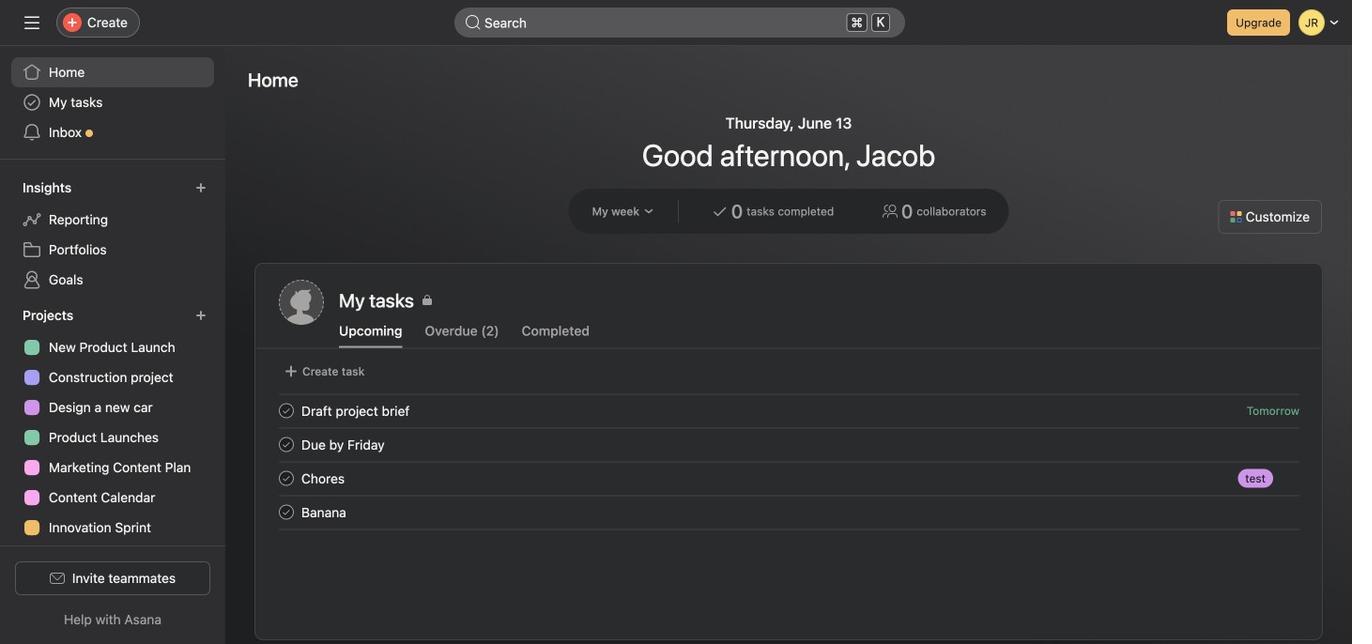 Task type: vqa. For each thing, say whether or not it's contained in the screenshot.
middle Mark complete image
yes



Task type: locate. For each thing, give the bounding box(es) containing it.
projects element
[[0, 299, 225, 637]]

1 list item from the top
[[256, 394, 1322, 428]]

1 mark complete checkbox from the top
[[275, 400, 298, 422]]

list item
[[256, 394, 1322, 428], [256, 428, 1322, 462], [256, 462, 1322, 495], [256, 495, 1322, 529]]

1 mark complete image from the top
[[275, 400, 298, 422]]

2 mark complete image from the top
[[275, 501, 298, 524]]

0 vertical spatial mark complete image
[[275, 467, 298, 490]]

new project or portfolio image
[[195, 310, 207, 321]]

3 mark complete checkbox from the top
[[275, 467, 298, 490]]

mark complete image for third mark complete checkbox from the top
[[275, 467, 298, 490]]

mark complete image
[[275, 467, 298, 490], [275, 501, 298, 524]]

1 mark complete image from the top
[[275, 467, 298, 490]]

4 list item from the top
[[256, 495, 1322, 529]]

add profile photo image
[[279, 280, 324, 325]]

Search tasks, projects, and more text field
[[455, 8, 905, 38]]

1 vertical spatial mark complete image
[[275, 501, 298, 524]]

global element
[[0, 46, 225, 159]]

Mark complete checkbox
[[275, 400, 298, 422], [275, 433, 298, 456], [275, 467, 298, 490], [275, 501, 298, 524]]

mark complete image
[[275, 400, 298, 422], [275, 433, 298, 456]]

mark complete image for first mark complete checkbox from the bottom of the page
[[275, 501, 298, 524]]

1 vertical spatial mark complete image
[[275, 433, 298, 456]]

0 vertical spatial mark complete image
[[275, 400, 298, 422]]

None field
[[455, 8, 905, 38]]



Task type: describe. For each thing, give the bounding box(es) containing it.
4 mark complete checkbox from the top
[[275, 501, 298, 524]]

3 list item from the top
[[256, 462, 1322, 495]]

hide sidebar image
[[24, 15, 39, 30]]

2 list item from the top
[[256, 428, 1322, 462]]

2 mark complete image from the top
[[275, 433, 298, 456]]

new insights image
[[195, 182, 207, 193]]

isinverse image
[[466, 15, 481, 30]]

2 mark complete checkbox from the top
[[275, 433, 298, 456]]

insights element
[[0, 171, 225, 299]]



